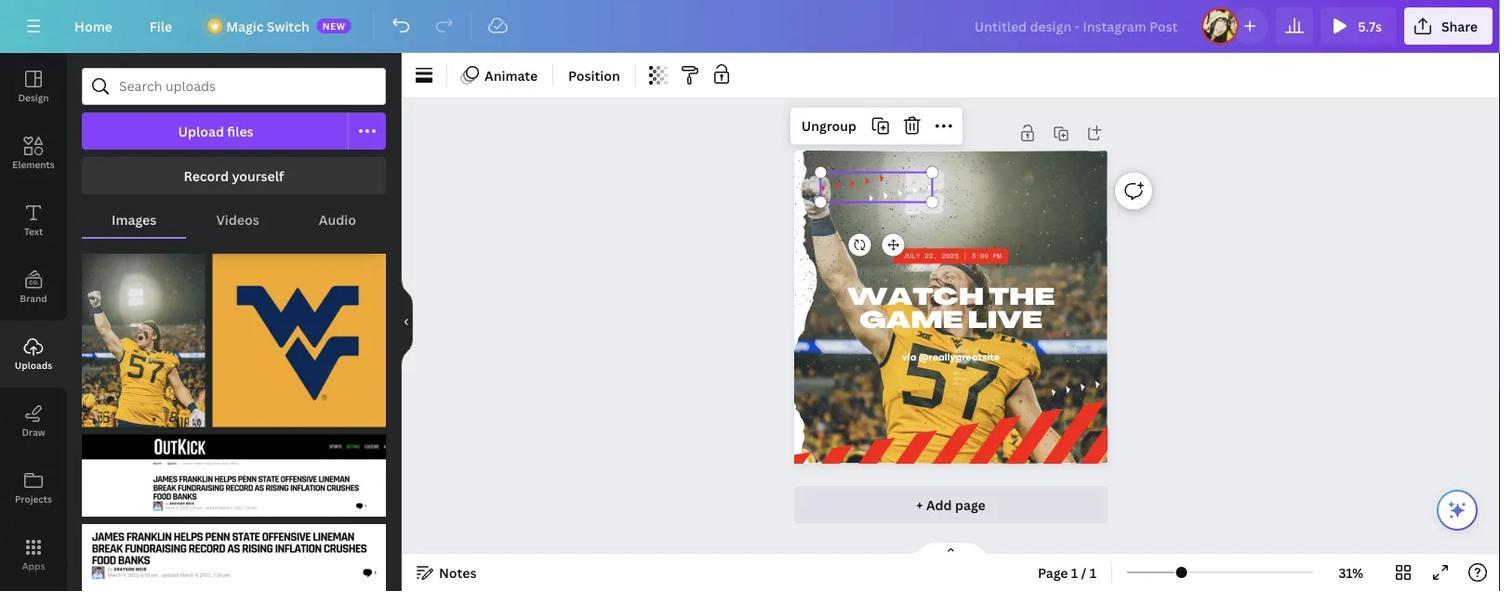 Task type: describe. For each thing, give the bounding box(es) containing it.
position
[[569, 67, 620, 84]]

uploads button
[[0, 321, 67, 388]]

new
[[323, 20, 346, 32]]

elements
[[12, 158, 55, 171]]

show pages image
[[907, 542, 996, 556]]

record
[[184, 167, 229, 185]]

record yourself
[[184, 167, 284, 185]]

home
[[74, 17, 112, 35]]

ungroup button
[[795, 111, 865, 141]]

draw button
[[0, 388, 67, 455]]

animate
[[485, 67, 538, 84]]

upload files button
[[82, 113, 349, 150]]

text button
[[0, 187, 67, 254]]

page
[[1038, 564, 1069, 582]]

2 1 from the left
[[1090, 564, 1097, 582]]

images button
[[82, 202, 186, 237]]

audio button
[[289, 202, 386, 237]]

31% button
[[1321, 558, 1382, 588]]

position button
[[561, 60, 628, 90]]

files
[[227, 122, 254, 140]]

game
[[860, 311, 964, 335]]

watch
[[848, 288, 985, 311]]

pm
[[993, 251, 1002, 261]]

brand
[[20, 292, 47, 305]]

videos button
[[186, 202, 289, 237]]

uploads
[[15, 359, 52, 372]]

side panel tab list
[[0, 53, 67, 592]]

page
[[956, 496, 986, 514]]

the
[[989, 288, 1055, 311]]

july 23, 2025 | 3:00 pm
[[904, 251, 1002, 261]]

ungroup
[[802, 117, 857, 135]]

projects button
[[0, 455, 67, 522]]

upload
[[178, 122, 224, 140]]

videos
[[216, 211, 259, 228]]

projects
[[15, 493, 52, 506]]

add
[[927, 496, 953, 514]]

apps button
[[0, 522, 67, 589]]

3:00
[[972, 251, 989, 261]]

share
[[1442, 17, 1479, 35]]

canva assistant image
[[1447, 500, 1469, 522]]

+ add page
[[917, 496, 986, 514]]

/
[[1082, 564, 1087, 582]]

+ add page button
[[795, 487, 1108, 524]]



Task type: vqa. For each thing, say whether or not it's contained in the screenshot.
"Greg Robinson" icon
no



Task type: locate. For each thing, give the bounding box(es) containing it.
elements button
[[0, 120, 67, 187]]

31%
[[1339, 564, 1364, 582]]

1 left /
[[1072, 564, 1079, 582]]

Design title text field
[[960, 7, 1195, 45]]

animate button
[[455, 60, 545, 90]]

text
[[24, 225, 43, 238]]

magic
[[226, 17, 264, 35]]

2025
[[942, 251, 959, 261]]

via
[[903, 352, 917, 364]]

apps
[[22, 560, 45, 573]]

Search uploads search field
[[119, 69, 374, 104]]

july
[[904, 251, 921, 261]]

design
[[18, 91, 49, 104]]

0 horizontal spatial 1
[[1072, 564, 1079, 582]]

23,
[[925, 251, 938, 261]]

group
[[82, 243, 205, 428], [213, 243, 386, 428], [82, 424, 386, 517], [82, 514, 386, 592]]

notes button
[[409, 558, 484, 588]]

5.7s button
[[1322, 7, 1398, 45]]

file
[[150, 17, 172, 35]]

home link
[[60, 7, 127, 45]]

file button
[[135, 7, 187, 45]]

yourself
[[232, 167, 284, 185]]

notes
[[439, 564, 477, 582]]

images
[[112, 211, 157, 228]]

watch the game live
[[848, 288, 1055, 335]]

main menu bar
[[0, 0, 1501, 53]]

@reallygreatsite
[[919, 352, 1000, 364]]

1 1 from the left
[[1072, 564, 1079, 582]]

live
[[969, 311, 1043, 335]]

page 1 / 1
[[1038, 564, 1097, 582]]

share button
[[1405, 7, 1493, 45]]

1 horizontal spatial 1
[[1090, 564, 1097, 582]]

|
[[964, 251, 968, 261]]

draw
[[22, 426, 45, 439]]

1
[[1072, 564, 1079, 582], [1090, 564, 1097, 582]]

hide image
[[401, 278, 413, 367]]

switch
[[267, 17, 310, 35]]

5.7s
[[1359, 17, 1383, 35]]

1 right /
[[1090, 564, 1097, 582]]

record yourself button
[[82, 157, 386, 194]]

+
[[917, 496, 924, 514]]

upload files
[[178, 122, 254, 140]]

audio
[[319, 211, 356, 228]]

magic switch
[[226, 17, 310, 35]]

via @reallygreatsite
[[903, 352, 1000, 364]]

design button
[[0, 53, 67, 120]]

brand button
[[0, 254, 67, 321]]



